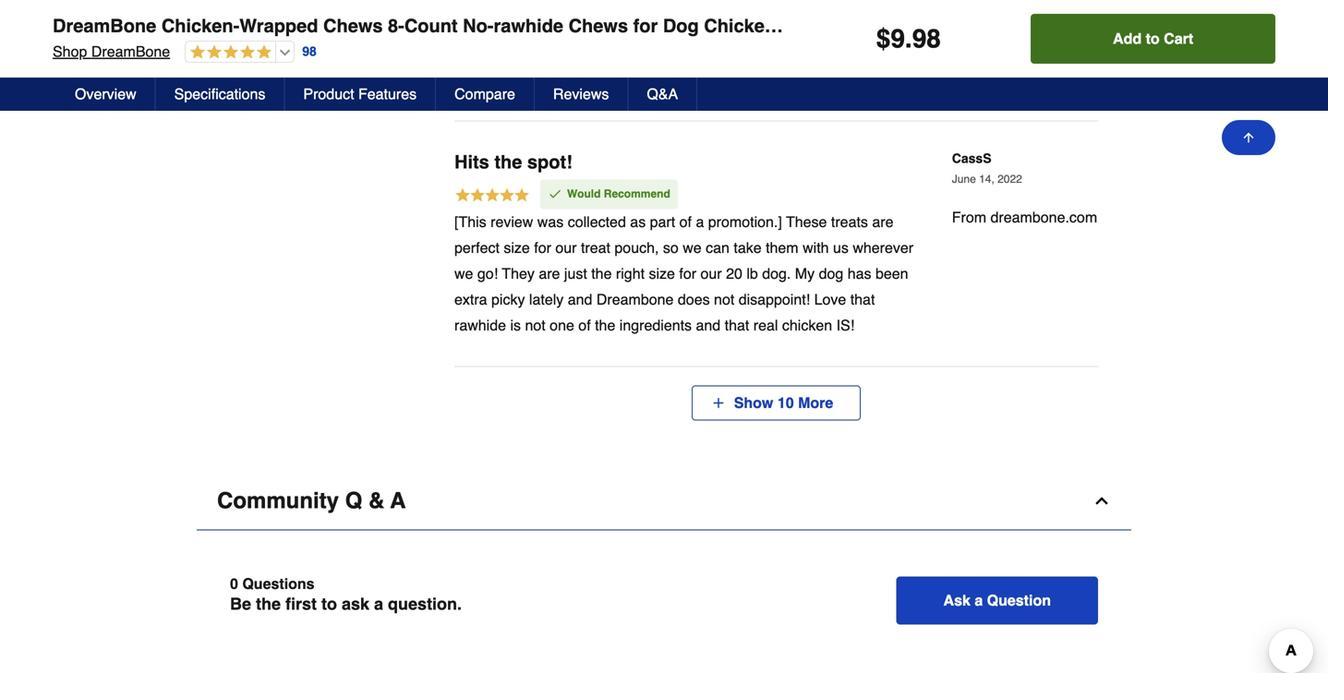 Task type: vqa. For each thing, say whether or not it's contained in the screenshot.
Hackettstown
no



Task type: locate. For each thing, give the bounding box(es) containing it.
specifications
[[174, 85, 265, 103]]

wrapped
[[240, 15, 318, 36]]

so
[[663, 239, 679, 256]]

0 vertical spatial are
[[872, 213, 894, 230]]

recommend
[[604, 188, 670, 201]]

dog
[[663, 15, 699, 36]]

shop dreambone
[[53, 43, 170, 60]]

1 horizontal spatial our
[[701, 265, 722, 282]]

0 horizontal spatial we
[[454, 265, 473, 282]]

june
[[952, 173, 976, 186]]

1 vertical spatial for
[[534, 239, 551, 256]]

dreambone up overview button
[[91, 43, 170, 60]]

1 vertical spatial size
[[649, 265, 675, 282]]

[this
[[454, 213, 487, 230]]

and down just
[[568, 291, 593, 308]]

the
[[495, 152, 522, 173], [591, 265, 612, 282], [595, 317, 616, 334], [256, 595, 281, 614]]

treats
[[831, 213, 868, 230]]

0 vertical spatial of
[[680, 213, 692, 230]]

$
[[876, 24, 891, 54]]

1 horizontal spatial and
[[696, 317, 721, 334]]

pouch,
[[615, 239, 659, 256]]

flavor
[[781, 15, 837, 36]]

98
[[912, 24, 941, 54], [302, 44, 317, 59]]

hits
[[454, 152, 489, 173]]

hits the spot!
[[454, 152, 573, 173]]

1 vertical spatial rawhide
[[454, 317, 506, 334]]

disappoint!
[[739, 291, 810, 308]]

98 right the 9
[[912, 24, 941, 54]]

.
[[905, 24, 912, 54]]

add to cart
[[1113, 30, 1194, 47]]

the inside "0 questions be the first to ask a question."
[[256, 595, 281, 614]]

casss june 14, 2022
[[952, 151, 1022, 186]]

and down does
[[696, 317, 721, 334]]

0 horizontal spatial of
[[579, 317, 591, 334]]

1 horizontal spatial that
[[851, 291, 875, 308]]

[this review was collected as part of a promotion.] these treats are perfect size for our treat pouch, so we can take them with us wherever we go! they are just the right size for our 20 lb dog. my dog has been extra picky lately and dreambone does not disappoint! love that rawhide is not one of the ingredients and that real chicken is!
[[454, 213, 914, 334]]

to
[[1146, 30, 1160, 47], [321, 595, 337, 614]]

ask a question
[[944, 592, 1051, 609]]

that left real
[[725, 317, 749, 334]]

chews
[[323, 15, 383, 36], [569, 15, 628, 36]]

shop
[[53, 43, 87, 60]]

was
[[537, 213, 564, 230]]

1 vertical spatial that
[[725, 317, 749, 334]]

1 vertical spatial to
[[321, 595, 337, 614]]

add to cart button
[[1031, 14, 1276, 64]]

dreambone up the 'shop dreambone'
[[53, 15, 156, 36]]

take
[[734, 239, 762, 256]]

our up just
[[556, 239, 577, 256]]

0
[[230, 575, 238, 592]]

not right is
[[525, 317, 546, 334]]

a for promotion.]
[[696, 213, 704, 230]]

them
[[766, 239, 799, 256]]

been
[[876, 265, 909, 282]]

overview button
[[56, 78, 156, 111]]

size down so on the top of the page
[[649, 265, 675, 282]]

are up lately
[[539, 265, 560, 282]]

2 horizontal spatial a
[[975, 592, 983, 609]]

review
[[491, 213, 533, 230]]

has
[[848, 265, 872, 282]]

are up wherever
[[872, 213, 894, 230]]

and
[[568, 291, 593, 308], [696, 317, 721, 334]]

the down "questions" at the bottom left
[[256, 595, 281, 614]]

0 horizontal spatial chews
[[323, 15, 383, 36]]

1 horizontal spatial to
[[1146, 30, 1160, 47]]

0 horizontal spatial and
[[568, 291, 593, 308]]

a inside [this review was collected as part of a promotion.] these treats are perfect size for our treat pouch, so we can take them with us wherever we go! they are just the right size for our 20 lb dog. my dog has been extra picky lately and dreambone does not disappoint! love that rawhide is not one of the ingredients and that real chicken is!
[[696, 213, 704, 230]]

0 horizontal spatial to
[[321, 595, 337, 614]]

ask a question button
[[897, 577, 1098, 625]]

&
[[369, 488, 385, 513]]

is!
[[837, 317, 855, 334]]

cart
[[1164, 30, 1194, 47]]

1 vertical spatial and
[[696, 317, 721, 334]]

of right "part"
[[680, 213, 692, 230]]

not down 20
[[714, 291, 735, 308]]

a right "part"
[[696, 213, 704, 230]]

1 vertical spatial are
[[539, 265, 560, 282]]

no-
[[463, 15, 494, 36]]

1 horizontal spatial for
[[633, 15, 658, 36]]

a
[[390, 488, 406, 513]]

0 vertical spatial to
[[1146, 30, 1160, 47]]

1 horizontal spatial 98
[[912, 24, 941, 54]]

5 stars image
[[454, 186, 530, 206]]

product features button
[[285, 78, 436, 111]]

0 horizontal spatial a
[[374, 595, 383, 614]]

10
[[778, 394, 794, 411]]

we left go!
[[454, 265, 473, 282]]

1 horizontal spatial size
[[649, 265, 675, 282]]

would recommend
[[567, 188, 670, 201]]

lately
[[529, 291, 564, 308]]

0 horizontal spatial that
[[725, 317, 749, 334]]

be
[[230, 595, 251, 614]]

for up does
[[679, 265, 697, 282]]

0 horizontal spatial size
[[504, 239, 530, 256]]

product
[[303, 85, 354, 103]]

8-
[[388, 15, 404, 36]]

1 vertical spatial not
[[525, 317, 546, 334]]

we
[[683, 239, 702, 256], [454, 265, 473, 282]]

of right the one at the top
[[579, 317, 591, 334]]

for down was
[[534, 239, 551, 256]]

1 horizontal spatial we
[[683, 239, 702, 256]]

1 horizontal spatial chews
[[569, 15, 628, 36]]

a right the ask at the bottom right of the page
[[975, 592, 983, 609]]

rawhide inside [this review was collected as part of a promotion.] these treats are perfect size for our treat pouch, so we can take them with us wherever we go! they are just the right size for our 20 lb dog. my dog has been extra picky lately and dreambone does not disappoint! love that rawhide is not one of the ingredients and that real chicken is!
[[454, 317, 506, 334]]

chews up reviews at left top
[[569, 15, 628, 36]]

we right so on the top of the page
[[683, 239, 702, 256]]

0 horizontal spatial not
[[525, 317, 546, 334]]

ask
[[342, 595, 370, 614]]

are
[[872, 213, 894, 230], [539, 265, 560, 282]]

wherever
[[853, 239, 914, 256]]

a
[[696, 213, 704, 230], [975, 592, 983, 609], [374, 595, 383, 614]]

rawhide up compare button
[[494, 15, 564, 36]]

to right add
[[1146, 30, 1160, 47]]

to left ask
[[321, 595, 337, 614]]

0 vertical spatial our
[[556, 239, 577, 256]]

our left 20
[[701, 265, 722, 282]]

for left dog
[[633, 15, 658, 36]]

1 vertical spatial we
[[454, 265, 473, 282]]

rawhide down extra
[[454, 317, 506, 334]]

0 horizontal spatial for
[[534, 239, 551, 256]]

size up they
[[504, 239, 530, 256]]

picky
[[491, 291, 525, 308]]

1 vertical spatial our
[[701, 265, 722, 282]]

a inside "0 questions be the first to ask a question."
[[374, 595, 383, 614]]

2 vertical spatial for
[[679, 265, 697, 282]]

count)
[[864, 15, 924, 36]]

that down has
[[851, 291, 875, 308]]

a right ask
[[374, 595, 383, 614]]

1 horizontal spatial a
[[696, 213, 704, 230]]

98 down wrapped
[[302, 44, 317, 59]]

that
[[851, 291, 875, 308], [725, 317, 749, 334]]

spot!
[[527, 152, 573, 173]]

0 vertical spatial dreambone
[[53, 15, 156, 36]]

chevron up image
[[1093, 492, 1111, 510]]

of
[[680, 213, 692, 230], [579, 317, 591, 334]]

q
[[345, 488, 362, 513]]

0 horizontal spatial are
[[539, 265, 560, 282]]

my
[[795, 265, 815, 282]]

0 vertical spatial not
[[714, 291, 735, 308]]

chews left '8-'
[[323, 15, 383, 36]]

1 horizontal spatial of
[[680, 213, 692, 230]]

0 vertical spatial that
[[851, 291, 875, 308]]

our
[[556, 239, 577, 256], [701, 265, 722, 282]]

the down dreambone
[[595, 317, 616, 334]]

size
[[504, 239, 530, 256], [649, 265, 675, 282]]

compare
[[455, 85, 515, 103]]

can
[[706, 239, 730, 256]]



Task type: describe. For each thing, give the bounding box(es) containing it.
features
[[358, 85, 417, 103]]

1 vertical spatial of
[[579, 317, 591, 334]]

dreambone
[[597, 291, 674, 308]]

with
[[803, 239, 829, 256]]

more
[[798, 394, 834, 411]]

collected
[[568, 213, 626, 230]]

0 vertical spatial we
[[683, 239, 702, 256]]

1 chews from the left
[[323, 15, 383, 36]]

4.9 stars image
[[186, 44, 272, 61]]

q&a button
[[629, 78, 698, 111]]

perfect
[[454, 239, 500, 256]]

compare button
[[436, 78, 535, 111]]

the right just
[[591, 265, 612, 282]]

a inside button
[[975, 592, 983, 609]]

question
[[987, 592, 1051, 609]]

plus image
[[711, 396, 726, 410]]

community q & a
[[217, 488, 406, 513]]

dreambone chicken-wrapped chews 8-count no-rawhide chews for dog chicken flavor (8-count)
[[53, 15, 924, 36]]

community q & a button
[[197, 472, 1132, 531]]

overview
[[75, 85, 136, 103]]

1 vertical spatial dreambone
[[91, 43, 170, 60]]

community
[[217, 488, 339, 513]]

right
[[616, 265, 645, 282]]

first
[[285, 595, 317, 614]]

real
[[754, 317, 778, 334]]

20
[[726, 265, 743, 282]]

just
[[564, 265, 587, 282]]

14,
[[979, 173, 995, 186]]

these
[[786, 213, 827, 230]]

$ 9 . 98
[[876, 24, 941, 54]]

promotion.]
[[708, 213, 782, 230]]

0 horizontal spatial our
[[556, 239, 577, 256]]

q&a
[[647, 85, 678, 103]]

questions
[[242, 575, 315, 592]]

casss
[[952, 151, 992, 166]]

the right hits
[[495, 152, 522, 173]]

dog
[[819, 265, 844, 282]]

chicken
[[782, 317, 832, 334]]

chicken-
[[161, 15, 240, 36]]

1 horizontal spatial are
[[872, 213, 894, 230]]

as
[[630, 213, 646, 230]]

go!
[[477, 265, 498, 282]]

show 10 more
[[726, 394, 842, 411]]

treat
[[581, 239, 611, 256]]

reviews
[[553, 85, 609, 103]]

would
[[567, 188, 601, 201]]

add
[[1113, 30, 1142, 47]]

0 vertical spatial rawhide
[[494, 15, 564, 36]]

2 horizontal spatial for
[[679, 265, 697, 282]]

they
[[502, 265, 535, 282]]

ingredients
[[620, 317, 692, 334]]

dreambone.com
[[991, 209, 1098, 226]]

(8-
[[842, 15, 864, 36]]

part
[[650, 213, 675, 230]]

2 chews from the left
[[569, 15, 628, 36]]

count
[[404, 15, 458, 36]]

one
[[550, 317, 574, 334]]

arrow up image
[[1242, 130, 1256, 145]]

chicken
[[704, 15, 776, 36]]

us
[[833, 239, 849, 256]]

dog.
[[762, 265, 791, 282]]

to inside button
[[1146, 30, 1160, 47]]

ask
[[944, 592, 971, 609]]

from dreambone.com
[[952, 209, 1098, 226]]

a for question.
[[374, 595, 383, 614]]

question.
[[388, 595, 462, 614]]

0 vertical spatial size
[[504, 239, 530, 256]]

show
[[734, 394, 774, 411]]

product features
[[303, 85, 417, 103]]

0 vertical spatial and
[[568, 291, 593, 308]]

0 vertical spatial for
[[633, 15, 658, 36]]

1 horizontal spatial not
[[714, 291, 735, 308]]

0 horizontal spatial 98
[[302, 44, 317, 59]]

lb
[[747, 265, 758, 282]]

0 questions be the first to ask a question.
[[230, 575, 462, 614]]

checkmark image
[[548, 186, 563, 201]]

to inside "0 questions be the first to ask a question."
[[321, 595, 337, 614]]

2022
[[998, 173, 1022, 186]]

specifications button
[[156, 78, 285, 111]]

does
[[678, 291, 710, 308]]

is
[[510, 317, 521, 334]]

from
[[952, 209, 987, 226]]



